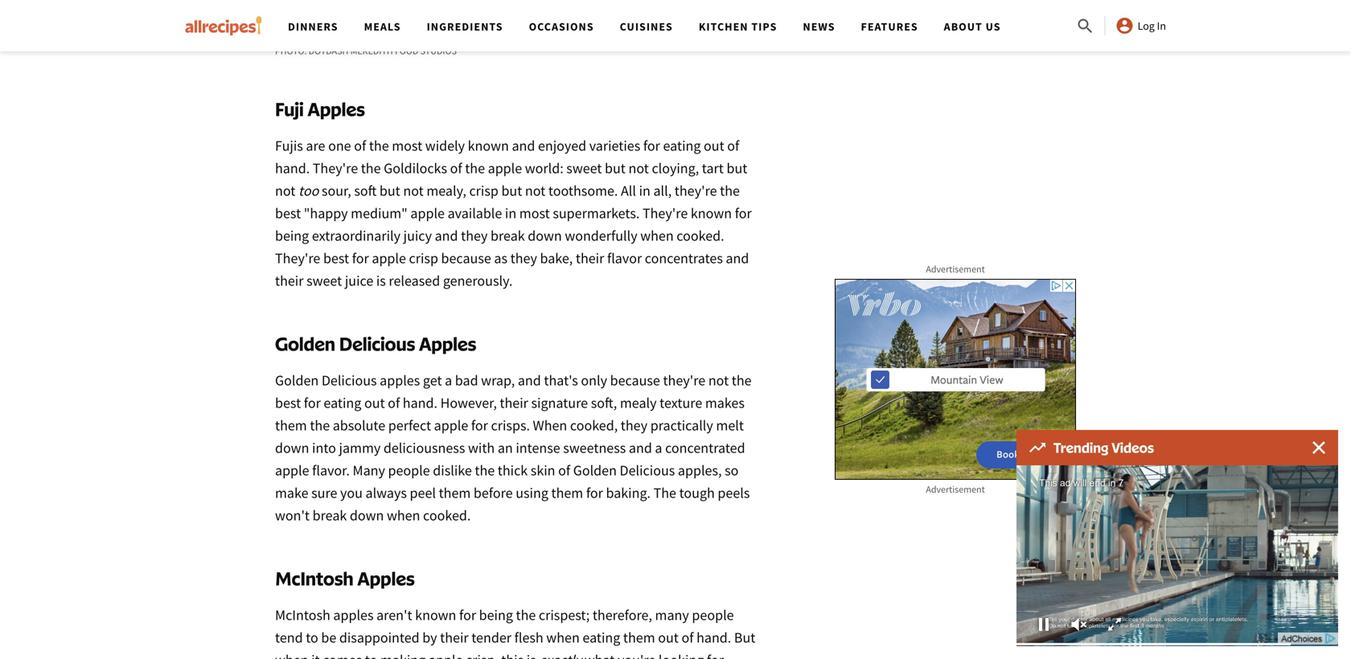 Task type: locate. For each thing, give the bounding box(es) containing it.
2 horizontal spatial they
[[621, 417, 648, 435]]

1 horizontal spatial in
[[639, 182, 651, 200]]

being inside "sour, soft but not mealy, crisp but not toothsome. all in all, they're the best "happy medium" apple available in most supermarkets. they're known for being extraordinarily juicy and they break down wonderfully when cooked. they're best for apple crisp because as they bake, their flavor concentrates and their sweet juice is released generously."
[[275, 227, 309, 245]]

fujis
[[275, 137, 303, 155]]

being down ""happy"
[[275, 227, 309, 245]]

0 horizontal spatial because
[[441, 249, 492, 267]]

a
[[445, 372, 452, 390], [655, 439, 663, 457]]

0 horizontal spatial in
[[505, 204, 517, 222]]

a right get
[[445, 372, 452, 390]]

because up generously.
[[441, 249, 492, 267]]

1 vertical spatial apples
[[333, 607, 374, 625]]

0 vertical spatial sweet
[[567, 159, 602, 177]]

cuisines link
[[620, 19, 673, 34]]

available
[[448, 204, 502, 222]]

delicious for apples
[[339, 332, 415, 356]]

out
[[704, 137, 725, 155], [364, 394, 385, 412], [658, 629, 679, 647]]

the down tart
[[720, 182, 740, 200]]

their right by
[[440, 629, 469, 647]]

most inside fujis are one of the most widely known and enjoyed varieties for eating out of hand. they're the goldilocks of the apple world: sweet but not cloying, tart but not
[[392, 137, 423, 155]]

crisps.
[[491, 417, 530, 435]]

video player application
[[1017, 466, 1339, 647]]

in
[[639, 182, 651, 200], [505, 204, 517, 222]]

down left into
[[275, 439, 309, 457]]

1 horizontal spatial people
[[692, 607, 734, 625]]

and right 'juicy'
[[435, 227, 458, 245]]

1 vertical spatial break
[[313, 507, 347, 525]]

sweet inside "sour, soft but not mealy, crisp but not toothsome. all in all, they're the best "happy medium" apple available in most supermarkets. they're known for being extraordinarily juicy and they break down wonderfully when cooked. they're best for apple crisp because as they bake, their flavor concentrates and their sweet juice is released generously."
[[307, 272, 342, 290]]

in right available
[[505, 204, 517, 222]]

2 vertical spatial golden
[[574, 462, 617, 480]]

2 horizontal spatial out
[[704, 137, 725, 155]]

2 mcintosh from the top
[[275, 607, 331, 625]]

0 vertical spatial hand.
[[275, 159, 310, 177]]

occasions
[[529, 19, 594, 34]]

meredith
[[351, 45, 393, 57]]

0 horizontal spatial most
[[392, 137, 423, 155]]

mcintosh for mcintosh apples aren't known for being the crispest; therefore, many people tend to be disappointed by their tender flesh when eating them out of hand. but when it comes to making apple crisp, this is
[[275, 607, 331, 625]]

1 horizontal spatial sweet
[[567, 159, 602, 177]]

most up goldilocks
[[392, 137, 423, 155]]

1 horizontal spatial cooked.
[[677, 227, 725, 245]]

navigation
[[275, 0, 1076, 52]]

mcintosh up be
[[275, 567, 354, 591]]

of
[[354, 137, 366, 155], [728, 137, 740, 155], [450, 159, 462, 177], [388, 394, 400, 412], [559, 462, 571, 480], [682, 629, 694, 647]]

because inside golden delicious apples get a bad wrap, and that's only because they're not the best for eating out of hand. however, their signature soft, mealy texture makes them the absolute perfect apple for crisps. when cooked, they practically melt down into jammy deliciousness with an intense sweetness and a concentrated apple flavor. many people dislike the thick skin of golden delicious apples, so make sure you always peel them before using them for baking. the tough peels won't break down when cooked.
[[610, 372, 661, 390]]

they're
[[675, 182, 717, 200], [663, 372, 706, 390]]

when up concentrates
[[641, 227, 674, 245]]

mealy
[[620, 394, 657, 412]]

known
[[468, 137, 509, 155], [691, 204, 732, 222], [415, 607, 457, 625]]

their up crisps.
[[500, 394, 529, 412]]

the
[[369, 137, 389, 155], [361, 159, 381, 177], [465, 159, 485, 177], [720, 182, 740, 200], [732, 372, 752, 390], [310, 417, 330, 435], [475, 462, 495, 480], [516, 607, 536, 625]]

the up mealy,
[[465, 159, 485, 177]]

when down the tend
[[275, 652, 309, 660]]

0 vertical spatial being
[[275, 227, 309, 245]]

2 vertical spatial apples
[[358, 567, 415, 591]]

hand.
[[275, 159, 310, 177], [403, 394, 438, 412], [697, 629, 732, 647]]

but
[[735, 629, 756, 647]]

0 vertical spatial known
[[468, 137, 509, 155]]

0 horizontal spatial cooked.
[[423, 507, 471, 525]]

hand. down fujis
[[275, 159, 310, 177]]

0 vertical spatial is
[[376, 272, 386, 290]]

hand. inside fujis are one of the most widely known and enjoyed varieties for eating out of hand. they're the goldilocks of the apple world: sweet but not cloying, tart but not
[[275, 159, 310, 177]]

hand. left but
[[697, 629, 732, 647]]

1 horizontal spatial known
[[468, 137, 509, 155]]

apples
[[380, 372, 420, 390], [333, 607, 374, 625]]

golden for golden delicious apples get a bad wrap, and that's only because they're not the best for eating out of hand. however, their signature soft, mealy texture makes them the absolute perfect apple for crisps. when cooked, they practically melt down into jammy deliciousness with an intense sweetness and a concentrated apple flavor. many people dislike the thick skin of golden delicious apples, so make sure you always peel them before using them for baking. the tough peels won't break down when cooked.
[[275, 372, 319, 390]]

is down flesh
[[527, 652, 537, 660]]

to
[[306, 629, 318, 647], [365, 652, 378, 660]]

1 horizontal spatial being
[[479, 607, 513, 625]]

deliciousness
[[384, 439, 465, 457]]

1 horizontal spatial hand.
[[403, 394, 438, 412]]

disappointed
[[339, 629, 420, 647]]

this
[[502, 652, 524, 660]]

known inside "sour, soft but not mealy, crisp but not toothsome. all in all, they're the best "happy medium" apple available in most supermarkets. they're known for being extraordinarily juicy and they break down wonderfully when cooked. they're best for apple crisp because as they bake, their flavor concentrates and their sweet juice is released generously."
[[691, 204, 732, 222]]

unmute button group
[[1062, 613, 1098, 637]]

delicious up the
[[620, 462, 675, 480]]

0 horizontal spatial sweet
[[307, 272, 342, 290]]

get
[[423, 372, 442, 390]]

2 vertical spatial down
[[350, 507, 384, 525]]

close image
[[1313, 442, 1326, 455]]

people right many
[[692, 607, 734, 625]]

apples for fuji apples
[[308, 97, 365, 121]]

1 horizontal spatial apples
[[380, 372, 420, 390]]

widely
[[425, 137, 465, 155]]

break inside "sour, soft but not mealy, crisp but not toothsome. all in all, they're the best "happy medium" apple available in most supermarkets. they're known for being extraordinarily juicy and they break down wonderfully when cooked. they're best for apple crisp because as they bake, their flavor concentrates and their sweet juice is released generously."
[[491, 227, 525, 245]]

about us
[[944, 19, 1002, 34]]

1 mcintosh from the top
[[275, 567, 354, 591]]

0 horizontal spatial hand.
[[275, 159, 310, 177]]

comes
[[323, 652, 362, 660]]

0 horizontal spatial a
[[445, 372, 452, 390]]

you
[[340, 484, 363, 502]]

they down the mealy
[[621, 417, 648, 435]]

sweet left "juice"
[[307, 272, 342, 290]]

crisp,
[[466, 652, 499, 660]]

1 horizontal spatial eating
[[583, 629, 621, 647]]

delicious down "juice"
[[339, 332, 415, 356]]

apples up "aren't" at the left of page
[[358, 567, 415, 591]]

is
[[376, 272, 386, 290], [527, 652, 537, 660]]

crisp up available
[[469, 182, 499, 200]]

the up flesh
[[516, 607, 536, 625]]

mcintosh inside mcintosh apples aren't known for being the crispest; therefore, many people tend to be disappointed by their tender flesh when eating them out of hand. but when it comes to making apple crisp, this is
[[275, 607, 331, 625]]

when down crispest;
[[547, 629, 580, 647]]

they're down ""happy"
[[275, 249, 321, 267]]

0 horizontal spatial out
[[364, 394, 385, 412]]

delicious for apples
[[322, 372, 377, 390]]

1 vertical spatial being
[[479, 607, 513, 625]]

they right as
[[511, 249, 537, 267]]

using
[[516, 484, 549, 502]]

not down goldilocks
[[403, 182, 424, 200]]

them up make
[[275, 417, 307, 435]]

1 vertical spatial people
[[692, 607, 734, 625]]

known inside mcintosh apples aren't known for being the crispest; therefore, many people tend to be disappointed by their tender flesh when eating them out of hand. but when it comes to making apple crisp, this is
[[415, 607, 457, 625]]

1 vertical spatial cooked.
[[423, 507, 471, 525]]

0 horizontal spatial people
[[388, 462, 430, 480]]

0 vertical spatial delicious
[[339, 332, 415, 356]]

1 vertical spatial they're
[[663, 372, 706, 390]]

1 vertical spatial hand.
[[403, 394, 438, 412]]

fuji
[[275, 97, 304, 121]]

in right all
[[639, 182, 651, 200]]

2 vertical spatial they
[[621, 417, 648, 435]]

when down 'always'
[[387, 507, 420, 525]]

0 vertical spatial eating
[[663, 137, 701, 155]]

best inside golden delicious apples get a bad wrap, and that's only because they're not the best for eating out of hand. however, their signature soft, mealy texture makes them the absolute perfect apple for crisps. when cooked, they practically melt down into jammy deliciousness with an intense sweetness and a concentrated apple flavor. many people dislike the thick skin of golden delicious apples, so make sure you always peel them before using them for baking. the tough peels won't break down when cooked.
[[275, 394, 301, 412]]

because up the mealy
[[610, 372, 661, 390]]

bad
[[455, 372, 478, 390]]

eating inside fujis are one of the most widely known and enjoyed varieties for eating out of hand. they're the goldilocks of the apple world: sweet but not cloying, tart but not
[[663, 137, 701, 155]]

being inside mcintosh apples aren't known for being the crispest; therefore, many people tend to be disappointed by their tender flesh when eating them out of hand. but when it comes to making apple crisp, this is
[[479, 607, 513, 625]]

not up makes
[[709, 372, 729, 390]]

2 horizontal spatial eating
[[663, 137, 701, 155]]

most down world:
[[520, 204, 550, 222]]

they
[[461, 227, 488, 245], [511, 249, 537, 267], [621, 417, 648, 435]]

0 horizontal spatial being
[[275, 227, 309, 245]]

mcintosh
[[275, 567, 354, 591], [275, 607, 331, 625]]

best for sour,
[[275, 204, 301, 222]]

soft
[[354, 182, 377, 200]]

all,
[[654, 182, 672, 200]]

apples left get
[[380, 372, 420, 390]]

people inside golden delicious apples get a bad wrap, and that's only because they're not the best for eating out of hand. however, their signature soft, mealy texture makes them the absolute perfect apple for crisps. when cooked, they practically melt down into jammy deliciousness with an intense sweetness and a concentrated apple flavor. many people dislike the thick skin of golden delicious apples, so make sure you always peel them before using them for baking. the tough peels won't break down when cooked.
[[388, 462, 430, 480]]

apples up be
[[333, 607, 374, 625]]

down inside "sour, soft but not mealy, crisp but not toothsome. all in all, they're the best "happy medium" apple available in most supermarkets. they're known for being extraordinarily juicy and they break down wonderfully when cooked. they're best for apple crisp because as they bake, their flavor concentrates and their sweet juice is released generously."
[[528, 227, 562, 245]]

their inside golden delicious apples get a bad wrap, and that's only because they're not the best for eating out of hand. however, their signature soft, mealy texture makes them the absolute perfect apple for crisps. when cooked, they practically melt down into jammy deliciousness with an intense sweetness and a concentrated apple flavor. many people dislike the thick skin of golden delicious apples, so make sure you always peel them before using them for baking. the tough peels won't break down when cooked.
[[500, 394, 529, 412]]

known up by
[[415, 607, 457, 625]]

2 vertical spatial best
[[275, 394, 301, 412]]

crisp down 'juicy'
[[409, 249, 439, 267]]

cooked.
[[677, 227, 725, 245], [423, 507, 471, 525]]

they're down tart
[[675, 182, 717, 200]]

trending image
[[1030, 443, 1046, 453]]

cloying,
[[652, 159, 699, 177]]

1 vertical spatial delicious
[[322, 372, 377, 390]]

0 vertical spatial apples
[[380, 372, 420, 390]]

flesh
[[515, 629, 544, 647]]

when inside golden delicious apples get a bad wrap, and that's only because they're not the best for eating out of hand. however, their signature soft, mealy texture makes them the absolute perfect apple for crisps. when cooked, they practically melt down into jammy deliciousness with an intense sweetness and a concentrated apple flavor. many people dislike the thick skin of golden delicious apples, so make sure you always peel them before using them for baking. the tough peels won't break down when cooked.
[[387, 507, 420, 525]]

most inside "sour, soft but not mealy, crisp but not toothsome. all in all, they're the best "happy medium" apple available in most supermarkets. they're known for being extraordinarily juicy and they break down wonderfully when cooked. they're best for apple crisp because as they bake, their flavor concentrates and their sweet juice is released generously."
[[520, 204, 550, 222]]

known down tart
[[691, 204, 732, 222]]

eating up the absolute
[[324, 394, 362, 412]]

toothsome.
[[549, 182, 618, 200]]

apple
[[488, 159, 522, 177], [411, 204, 445, 222], [372, 249, 406, 267], [434, 417, 469, 435], [275, 462, 309, 480], [429, 652, 463, 660]]

them down therefore,
[[624, 629, 656, 647]]

the up makes
[[732, 372, 752, 390]]

1 horizontal spatial because
[[610, 372, 661, 390]]

but down varieties
[[605, 159, 626, 177]]

0 vertical spatial best
[[275, 204, 301, 222]]

0 vertical spatial golden
[[275, 332, 336, 356]]

crispest;
[[539, 607, 590, 625]]

eating up cloying, at the top of page
[[663, 137, 701, 155]]

1 vertical spatial crisp
[[409, 249, 439, 267]]

1 vertical spatial out
[[364, 394, 385, 412]]

2 horizontal spatial hand.
[[697, 629, 732, 647]]

out inside mcintosh apples aren't known for being the crispest; therefore, many people tend to be disappointed by their tender flesh when eating them out of hand. but when it comes to making apple crisp, this is
[[658, 629, 679, 647]]

1 vertical spatial because
[[610, 372, 661, 390]]

apple up released
[[372, 249, 406, 267]]

studios
[[421, 45, 457, 57]]

delicious
[[339, 332, 415, 356], [322, 372, 377, 390], [620, 462, 675, 480]]

1 horizontal spatial a
[[655, 439, 663, 457]]

1 horizontal spatial is
[[527, 652, 537, 660]]

1 vertical spatial they
[[511, 249, 537, 267]]

1 horizontal spatial to
[[365, 652, 378, 660]]

apple down by
[[429, 652, 463, 660]]

0 vertical spatial break
[[491, 227, 525, 245]]

the down 'with'
[[475, 462, 495, 480]]

not down world:
[[525, 182, 546, 200]]

1 vertical spatial mcintosh
[[275, 607, 331, 625]]

0 horizontal spatial eating
[[324, 394, 362, 412]]

dotdash meredith food studios
[[309, 45, 457, 57]]

they're down all,
[[643, 204, 688, 222]]

to left be
[[306, 629, 318, 647]]

eating inside mcintosh apples aren't known for being the crispest; therefore, many people tend to be disappointed by their tender flesh when eating them out of hand. but when it comes to making apple crisp, this is
[[583, 629, 621, 647]]

they're up the sour,
[[313, 159, 358, 177]]

1 horizontal spatial out
[[658, 629, 679, 647]]

2 vertical spatial they're
[[275, 249, 321, 267]]

1 vertical spatial to
[[365, 652, 378, 660]]

only
[[581, 372, 608, 390]]

being
[[275, 227, 309, 245], [479, 607, 513, 625]]

0 horizontal spatial apples
[[333, 607, 374, 625]]

break down sure
[[313, 507, 347, 525]]

apples inside golden delicious apples get a bad wrap, and that's only because they're not the best for eating out of hand. however, their signature soft, mealy texture makes them the absolute perfect apple for crisps. when cooked, they practically melt down into jammy deliciousness with an intense sweetness and a concentrated apple flavor. many people dislike the thick skin of golden delicious apples, so make sure you always peel them before using them for baking. the tough peels won't break down when cooked.
[[380, 372, 420, 390]]

0 vertical spatial out
[[704, 137, 725, 155]]

their
[[576, 249, 605, 267], [275, 272, 304, 290], [500, 394, 529, 412], [440, 629, 469, 647]]

apples,
[[678, 462, 722, 480]]

break up as
[[491, 227, 525, 245]]

0 horizontal spatial to
[[306, 629, 318, 647]]

2 vertical spatial out
[[658, 629, 679, 647]]

2 horizontal spatial known
[[691, 204, 732, 222]]

2 vertical spatial eating
[[583, 629, 621, 647]]

out down many
[[658, 629, 679, 647]]

a down practically
[[655, 439, 663, 457]]

2 horizontal spatial down
[[528, 227, 562, 245]]

before
[[474, 484, 513, 502]]

0 vertical spatial down
[[528, 227, 562, 245]]

0 horizontal spatial down
[[275, 439, 309, 457]]

0 vertical spatial they're
[[313, 159, 358, 177]]

down down you
[[350, 507, 384, 525]]

1 vertical spatial in
[[505, 204, 517, 222]]

out up the absolute
[[364, 394, 385, 412]]

melt
[[717, 417, 744, 435]]

eating down therefore,
[[583, 629, 621, 647]]

2 vertical spatial known
[[415, 607, 457, 625]]

out inside golden delicious apples get a bad wrap, and that's only because they're not the best for eating out of hand. however, their signature soft, mealy texture makes them the absolute perfect apple for crisps. when cooked, they practically melt down into jammy deliciousness with an intense sweetness and a concentrated apple flavor. many people dislike the thick skin of golden delicious apples, so make sure you always peel them before using them for baking. the tough peels won't break down when cooked.
[[364, 394, 385, 412]]

and right wrap,
[[518, 372, 541, 390]]

best for golden
[[275, 394, 301, 412]]

apples
[[308, 97, 365, 121], [419, 332, 477, 356], [358, 567, 415, 591]]

1 vertical spatial sweet
[[307, 272, 342, 290]]

is right "juice"
[[376, 272, 386, 290]]

1 vertical spatial known
[[691, 204, 732, 222]]

1 vertical spatial golden
[[275, 372, 319, 390]]

0 vertical spatial people
[[388, 462, 430, 480]]

they're up texture
[[663, 372, 706, 390]]

hand. up perfect
[[403, 394, 438, 412]]

2 vertical spatial hand.
[[697, 629, 732, 647]]

1 vertical spatial eating
[[324, 394, 362, 412]]

0 vertical spatial they
[[461, 227, 488, 245]]

so
[[725, 462, 739, 480]]

1 vertical spatial apples
[[419, 332, 477, 356]]

to down the 'disappointed'
[[365, 652, 378, 660]]

out up tart
[[704, 137, 725, 155]]

their left "juice"
[[275, 272, 304, 290]]

mcintosh up the tend
[[275, 607, 331, 625]]

1 horizontal spatial crisp
[[469, 182, 499, 200]]

apple left world:
[[488, 159, 522, 177]]

0 horizontal spatial known
[[415, 607, 457, 625]]

cooked. up concentrates
[[677, 227, 725, 245]]

people up peel
[[388, 462, 430, 480]]

them
[[275, 417, 307, 435], [439, 484, 471, 502], [552, 484, 584, 502], [624, 629, 656, 647]]

delicious down golden delicious apples
[[322, 372, 377, 390]]

they inside golden delicious apples get a bad wrap, and that's only because they're not the best for eating out of hand. however, their signature soft, mealy texture makes them the absolute perfect apple for crisps. when cooked, they practically melt down into jammy deliciousness with an intense sweetness and a concentrated apple flavor. many people dislike the thick skin of golden delicious apples, so make sure you always peel them before using them for baking. the tough peels won't break down when cooked.
[[621, 417, 648, 435]]

cooked,
[[570, 417, 618, 435]]

that's
[[544, 372, 578, 390]]

being up tender
[[479, 607, 513, 625]]

apples up one
[[308, 97, 365, 121]]

and up world:
[[512, 137, 535, 155]]

0 vertical spatial most
[[392, 137, 423, 155]]

news
[[803, 19, 836, 34]]

golden delicious apples get a bad wrap, and that's only because they're not the best for eating out of hand. however, their signature soft, mealy texture makes them the absolute perfect apple for crisps. when cooked, they practically melt down into jammy deliciousness with an intense sweetness and a concentrated apple flavor. many people dislike the thick skin of golden delicious apples, so make sure you always peel them before using them for baking. the tough peels won't break down when cooked.
[[275, 372, 752, 525]]

fuji apples
[[275, 97, 365, 121]]

down up bake,
[[528, 227, 562, 245]]

not up all
[[629, 159, 649, 177]]

cooked. down peel
[[423, 507, 471, 525]]

dislike
[[433, 462, 472, 480]]

1 horizontal spatial break
[[491, 227, 525, 245]]

0 vertical spatial cooked.
[[677, 227, 725, 245]]

0 horizontal spatial is
[[376, 272, 386, 290]]

flavor
[[608, 249, 642, 267]]

1 horizontal spatial most
[[520, 204, 550, 222]]

they down available
[[461, 227, 488, 245]]

of inside mcintosh apples aren't known for being the crispest; therefore, many people tend to be disappointed by their tender flesh when eating them out of hand. but when it comes to making apple crisp, this is
[[682, 629, 694, 647]]

0 horizontal spatial break
[[313, 507, 347, 525]]

apples up get
[[419, 332, 477, 356]]

them down the dislike
[[439, 484, 471, 502]]

sweet up toothsome.
[[567, 159, 602, 177]]

1 horizontal spatial they
[[511, 249, 537, 267]]

known right widely
[[468, 137, 509, 155]]

for
[[644, 137, 661, 155], [735, 204, 752, 222], [352, 249, 369, 267], [304, 394, 321, 412], [471, 417, 488, 435], [586, 484, 603, 502], [459, 607, 476, 625]]



Task type: describe. For each thing, give the bounding box(es) containing it.
0 vertical spatial to
[[306, 629, 318, 647]]

won't
[[275, 507, 310, 525]]

apple inside mcintosh apples aren't known for being the crispest; therefore, many people tend to be disappointed by their tender flesh when eating them out of hand. but when it comes to making apple crisp, this is
[[429, 652, 463, 660]]

absolute
[[333, 417, 386, 435]]

when
[[533, 417, 568, 435]]

news link
[[803, 19, 836, 34]]

sour,
[[322, 182, 351, 200]]

1 vertical spatial down
[[275, 439, 309, 457]]

with
[[468, 439, 495, 457]]

juice
[[345, 272, 374, 290]]

soft,
[[591, 394, 617, 412]]

trending videos
[[1054, 439, 1155, 457]]

not inside golden delicious apples get a bad wrap, and that's only because they're not the best for eating out of hand. however, their signature soft, mealy texture makes them the absolute perfect apple for crisps. when cooked, they practically melt down into jammy deliciousness with an intense sweetness and a concentrated apple flavor. many people dislike the thick skin of golden delicious apples, so make sure you always peel them before using them for baking. the tough peels won't break down when cooked.
[[709, 372, 729, 390]]

hand. inside golden delicious apples get a bad wrap, and that's only because they're not the best for eating out of hand. however, their signature soft, mealy texture makes them the absolute perfect apple for crisps. when cooked, they practically melt down into jammy deliciousness with an intense sweetness and a concentrated apple flavor. many people dislike the thick skin of golden delicious apples, so make sure you always peel them before using them for baking. the tough peels won't break down when cooked.
[[403, 394, 438, 412]]

log in
[[1138, 19, 1167, 33]]

0 vertical spatial a
[[445, 372, 452, 390]]

1 horizontal spatial down
[[350, 507, 384, 525]]

one
[[328, 137, 351, 155]]

1 vertical spatial a
[[655, 439, 663, 457]]

peels
[[718, 484, 750, 502]]

enjoyed
[[538, 137, 587, 155]]

peel
[[410, 484, 436, 502]]

apple up make
[[275, 462, 309, 480]]

medium"
[[351, 204, 408, 222]]

all
[[621, 182, 637, 200]]

concentrated
[[666, 439, 746, 457]]

tend
[[275, 629, 303, 647]]

supermarkets.
[[553, 204, 640, 222]]

tips
[[752, 19, 778, 34]]

cuisines
[[620, 19, 673, 34]]

dinners
[[288, 19, 338, 34]]

"happy
[[304, 204, 348, 222]]

thick
[[498, 462, 528, 480]]

ingredients link
[[427, 19, 503, 34]]

advertisement region
[[835, 279, 1077, 480]]

makes
[[706, 394, 745, 412]]

sour, soft but not mealy, crisp but not toothsome. all in all, they're the best "happy medium" apple available in most supermarkets. they're known for being extraordinarily juicy and they break down wonderfully when cooked. they're best for apple crisp because as they bake, their flavor concentrates and their sweet juice is released generously.
[[275, 182, 752, 290]]

by
[[423, 629, 437, 647]]

kitchen tips link
[[699, 19, 778, 34]]

2 vertical spatial delicious
[[620, 462, 675, 480]]

is inside mcintosh apples aren't known for being the crispest; therefore, many people tend to be disappointed by their tender flesh when eating them out of hand. but when it comes to making apple crisp, this is
[[527, 652, 537, 660]]

food
[[395, 45, 419, 57]]

released
[[389, 272, 440, 290]]

occasions link
[[529, 19, 594, 34]]

break inside golden delicious apples get a bad wrap, and that's only because they're not the best for eating out of hand. however, their signature soft, mealy texture makes them the absolute perfect apple for crisps. when cooked, they practically melt down into jammy deliciousness with an intense sweetness and a concentrated apple flavor. many people dislike the thick skin of golden delicious apples, so make sure you always peel them before using them for baking. the tough peels won't break down when cooked.
[[313, 507, 347, 525]]

home image
[[185, 16, 262, 35]]

because inside "sour, soft but not mealy, crisp but not toothsome. all in all, they're the best "happy medium" apple available in most supermarkets. they're known for being extraordinarily juicy and they break down wonderfully when cooked. they're best for apple crisp because as they bake, their flavor concentrates and their sweet juice is released generously."
[[441, 249, 492, 267]]

when inside "sour, soft but not mealy, crisp but not toothsome. all in all, they're the best "happy medium" apple available in most supermarkets. they're known for being extraordinarily juicy and they break down wonderfully when cooked. they're best for apple crisp because as they bake, their flavor concentrates and their sweet juice is released generously."
[[641, 227, 674, 245]]

for inside fujis are one of the most widely known and enjoyed varieties for eating out of hand. they're the goldilocks of the apple world: sweet but not cloying, tart but not
[[644, 137, 661, 155]]

generously.
[[443, 272, 513, 290]]

videos
[[1112, 439, 1155, 457]]

extraordinarily
[[312, 227, 401, 245]]

baking.
[[606, 484, 651, 502]]

be
[[321, 629, 337, 647]]

kitchen tips
[[699, 19, 778, 34]]

tough
[[680, 484, 715, 502]]

jammy
[[339, 439, 381, 457]]

0 vertical spatial in
[[639, 182, 651, 200]]

about
[[944, 19, 983, 34]]

cooked. inside golden delicious apples get a bad wrap, and that's only because they're not the best for eating out of hand. however, their signature soft, mealy texture makes them the absolute perfect apple for crisps. when cooked, they practically melt down into jammy deliciousness with an intense sweetness and a concentrated apple flavor. many people dislike the thick skin of golden delicious apples, so make sure you always peel them before using them for baking. the tough peels won't break down when cooked.
[[423, 507, 471, 525]]

1 vertical spatial they're
[[643, 204, 688, 222]]

the
[[654, 484, 677, 502]]

us
[[986, 19, 1002, 34]]

apples inside mcintosh apples aren't known for being the crispest; therefore, many people tend to be disappointed by their tender flesh when eating them out of hand. but when it comes to making apple crisp, this is
[[333, 607, 374, 625]]

is inside "sour, soft but not mealy, crisp but not toothsome. all in all, they're the best "happy medium" apple available in most supermarkets. they're known for being extraordinarily juicy and they break down wonderfully when cooked. they're best for apple crisp because as they bake, their flavor concentrates and their sweet juice is released generously."
[[376, 272, 386, 290]]

them inside mcintosh apples aren't known for being the crispest; therefore, many people tend to be disappointed by their tender flesh when eating them out of hand. but when it comes to making apple crisp, this is
[[624, 629, 656, 647]]

0 vertical spatial crisp
[[469, 182, 499, 200]]

as
[[494, 249, 508, 267]]

an overhead view of three bowls of apple crisp topped with melting vanilla ice cream image
[[275, 0, 758, 38]]

people inside mcintosh apples aren't known for being the crispest; therefore, many people tend to be disappointed by their tender flesh when eating them out of hand. but when it comes to making apple crisp, this is
[[692, 607, 734, 625]]

an
[[498, 439, 513, 457]]

known inside fujis are one of the most widely known and enjoyed varieties for eating out of hand. they're the goldilocks of the apple world: sweet but not cloying, tart but not
[[468, 137, 509, 155]]

1 vertical spatial best
[[323, 249, 349, 267]]

mcintosh for mcintosh apples
[[275, 567, 354, 591]]

sweet inside fujis are one of the most widely known and enjoyed varieties for eating out of hand. they're the goldilocks of the apple world: sweet but not cloying, tart but not
[[567, 159, 602, 177]]

therefore,
[[593, 607, 653, 625]]

the up into
[[310, 417, 330, 435]]

mcintosh apples
[[275, 567, 415, 591]]

aren't
[[377, 607, 412, 625]]

many
[[353, 462, 385, 480]]

sweetness
[[564, 439, 626, 457]]

they're inside "sour, soft but not mealy, crisp but not toothsome. all in all, they're the best "happy medium" apple available in most supermarkets. they're known for being extraordinarily juicy and they break down wonderfully when cooked. they're best for apple crisp because as they bake, their flavor concentrates and their sweet juice is released generously."
[[675, 182, 717, 200]]

cooked. inside "sour, soft but not mealy, crisp but not toothsome. all in all, they're the best "happy medium" apple available in most supermarkets. they're known for being extraordinarily juicy and they break down wonderfully when cooked. they're best for apple crisp because as they bake, their flavor concentrates and their sweet juice is released generously."
[[677, 227, 725, 245]]

wonderfully
[[565, 227, 638, 245]]

the inside "sour, soft but not mealy, crisp but not toothsome. all in all, they're the best "happy medium" apple available in most supermarkets. they're known for being extraordinarily juicy and they break down wonderfully when cooked. they're best for apple crisp because as they bake, their flavor concentrates and their sweet juice is released generously."
[[720, 182, 740, 200]]

tart
[[702, 159, 724, 177]]

wrap,
[[481, 372, 515, 390]]

dotdash
[[309, 45, 349, 57]]

not left too
[[275, 182, 296, 200]]

navigation containing dinners
[[275, 0, 1076, 52]]

apple down however,
[[434, 417, 469, 435]]

skin
[[531, 462, 556, 480]]

search image
[[1076, 17, 1096, 36]]

many
[[655, 607, 689, 625]]

practically
[[651, 417, 714, 435]]

they're inside fujis are one of the most widely known and enjoyed varieties for eating out of hand. they're the goldilocks of the apple world: sweet but not cloying, tart but not
[[313, 159, 358, 177]]

make
[[275, 484, 309, 502]]

but up available
[[502, 182, 522, 200]]

in
[[1158, 19, 1167, 33]]

eating inside golden delicious apples get a bad wrap, and that's only because they're not the best for eating out of hand. however, their signature soft, mealy texture makes them the absolute perfect apple for crisps. when cooked, they practically melt down into jammy deliciousness with an intense sweetness and a concentrated apple flavor. many people dislike the thick skin of golden delicious apples, so make sure you always peel them before using them for baking. the tough peels won't break down when cooked.
[[324, 394, 362, 412]]

account image
[[1116, 16, 1135, 35]]

and down the mealy
[[629, 439, 652, 457]]

the right one
[[369, 137, 389, 155]]

apples for mcintosh apples
[[358, 567, 415, 591]]

features link
[[861, 19, 919, 34]]

world:
[[525, 159, 564, 177]]

the inside mcintosh apples aren't known for being the crispest; therefore, many people tend to be disappointed by their tender flesh when eating them out of hand. but when it comes to making apple crisp, this is
[[516, 607, 536, 625]]

however,
[[441, 394, 497, 412]]

sure
[[312, 484, 338, 502]]

and inside fujis are one of the most widely known and enjoyed varieties for eating out of hand. they're the goldilocks of the apple world: sweet but not cloying, tart but not
[[512, 137, 535, 155]]

meals link
[[364, 19, 401, 34]]

their inside mcintosh apples aren't known for being the crispest; therefore, many people tend to be disappointed by their tender flesh when eating them out of hand. but when it comes to making apple crisp, this is
[[440, 629, 469, 647]]

0 horizontal spatial crisp
[[409, 249, 439, 267]]

them down skin
[[552, 484, 584, 502]]

log in link
[[1116, 16, 1167, 35]]

kitchen
[[699, 19, 749, 34]]

and right concentrates
[[726, 249, 749, 267]]

hand. inside mcintosh apples aren't known for being the crispest; therefore, many people tend to be disappointed by their tender flesh when eating them out of hand. but when it comes to making apple crisp, this is
[[697, 629, 732, 647]]

the up soft
[[361, 159, 381, 177]]

apple up 'juicy'
[[411, 204, 445, 222]]

for inside mcintosh apples aren't known for being the crispest; therefore, many people tend to be disappointed by their tender flesh when eating them out of hand. but when it comes to making apple crisp, this is
[[459, 607, 476, 625]]

varieties
[[590, 137, 641, 155]]

they're inside golden delicious apples get a bad wrap, and that's only because they're not the best for eating out of hand. however, their signature soft, mealy texture makes them the absolute perfect apple for crisps. when cooked, they practically melt down into jammy deliciousness with an intense sweetness and a concentrated apple flavor. many people dislike the thick skin of golden delicious apples, so make sure you always peel them before using them for baking. the tough peels won't break down when cooked.
[[663, 372, 706, 390]]

features
[[861, 19, 919, 34]]

about us link
[[944, 19, 1002, 34]]

too
[[299, 182, 319, 200]]

perfect
[[388, 417, 431, 435]]

mcintosh apples aren't known for being the crispest; therefore, many people tend to be disappointed by their tender flesh when eating them out of hand. but when it comes to making apple crisp, this is
[[275, 607, 756, 660]]

making
[[381, 652, 426, 660]]

ingredients
[[427, 19, 503, 34]]

golden for golden delicious apples
[[275, 332, 336, 356]]

flavor.
[[312, 462, 350, 480]]

but right tart
[[727, 159, 748, 177]]

dinners link
[[288, 19, 338, 34]]

mealy,
[[427, 182, 467, 200]]

apple inside fujis are one of the most widely known and enjoyed varieties for eating out of hand. they're the goldilocks of the apple world: sweet but not cloying, tart but not
[[488, 159, 522, 177]]

texture
[[660, 394, 703, 412]]

into
[[312, 439, 336, 457]]

0 horizontal spatial they
[[461, 227, 488, 245]]

their down wonderfully
[[576, 249, 605, 267]]

out inside fujis are one of the most widely known and enjoyed varieties for eating out of hand. they're the goldilocks of the apple world: sweet but not cloying, tart but not
[[704, 137, 725, 155]]

but right soft
[[380, 182, 401, 200]]



Task type: vqa. For each thing, say whether or not it's contained in the screenshot.
they in the Golden Delicious apples get a bad wrap, and that's only because they're not the best for eating out of hand. However, their signature soft, mealy texture makes them the absolute perfect apple for crisps. When cooked, they practically melt down into jammy deliciousness with an intense sweetness and a concentrated apple flavor. Many people dislike the thick skin of Golden Delicious apples, so make sure you always peel them before using them for baking. The tough peels won't break down when cooked.
yes



